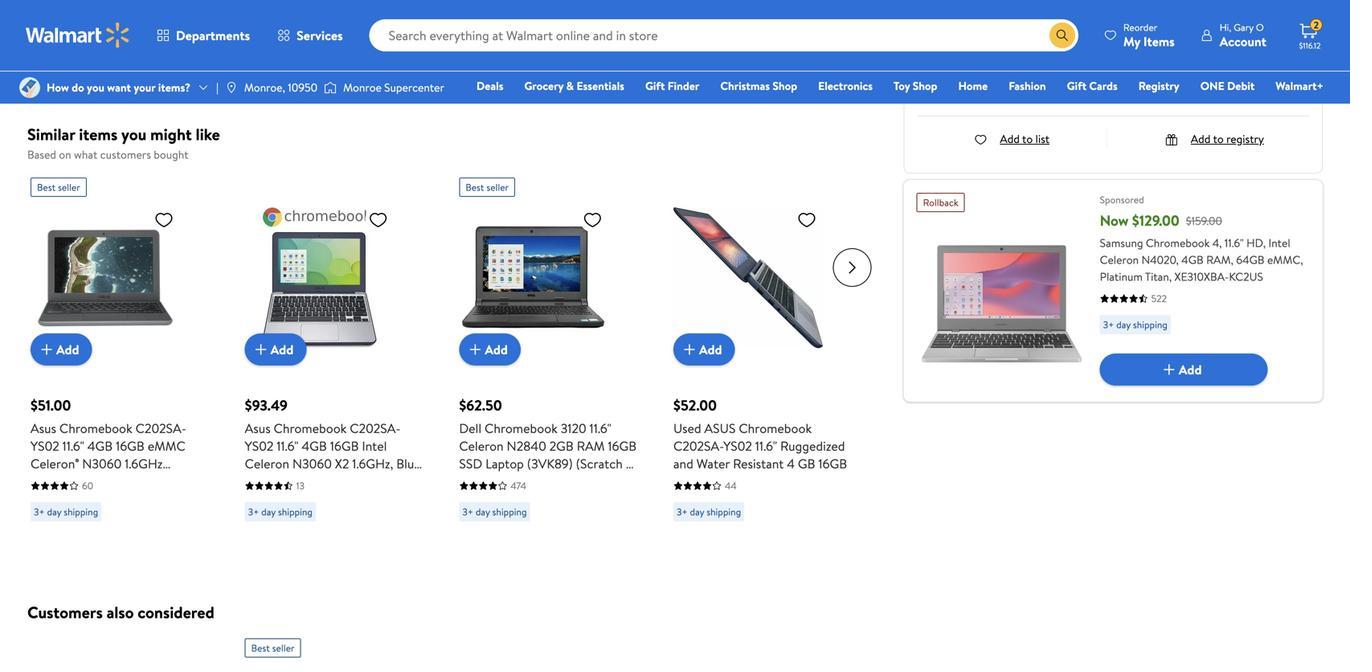 Task type: vqa. For each thing, say whether or not it's contained in the screenshot.
GIFT FINDER link
yes



Task type: describe. For each thing, give the bounding box(es) containing it.
add to cart image for $51.00
[[37, 340, 56, 359]]

details button
[[1073, 74, 1107, 90]]

gift for gift finder
[[646, 78, 665, 94]]

44
[[725, 479, 737, 493]]

31
[[1068, 90, 1077, 103]]

departments
[[176, 27, 250, 44]]

n3060 for $51.00
[[82, 455, 122, 473]]

16gb inside $52.00 used asus chromebook c202sa-ys02 11.6" ruggedized and water resistant 4 gb 16gb
[[819, 455, 848, 473]]

might
[[150, 123, 192, 146]]

memory
[[65, 55, 105, 70]]

Search search field
[[370, 19, 1079, 51]]

one
[[1201, 78, 1225, 94]]

size
[[77, 14, 94, 29]]

toy shop link
[[887, 77, 945, 94]]

add to registry
[[1192, 131, 1265, 147]]

considered
[[138, 601, 215, 624]]

xe310xba-
[[1175, 269, 1230, 285]]

11.6" inside $52.00 used asus chromebook c202sa-ys02 11.6" ruggedized and water resistant 4 gb 16gb
[[756, 437, 778, 455]]

3+ inside now $129.00 group
[[1104, 318, 1115, 332]]

$62.50 dell chromebook 3120 11.6" celeron n2840 2gb ram 16gb ssd laptop (3vk89) (scratch & dent)
[[459, 396, 637, 490]]

add to cart image for $93.49
[[251, 340, 271, 359]]

11.6" inside $62.50 dell chromebook 3120 11.6" celeron n2840 2gb ram 16gb ssd laptop (3vk89) (scratch & dent)
[[590, 420, 612, 437]]

$93.49
[[245, 396, 288, 416]]

c202sa- for $51.00
[[136, 420, 186, 437]]

add button for used asus chromebook c202sa-ys02 11.6" ruggedized and water resistant 4 gb 16gb image
[[674, 334, 735, 366]]

dell
[[459, 420, 482, 437]]

chrome brand
[[483, 34, 583, 70]]

add to favorites list, asus chromebook c202sa-ys02 11.6" 4gb 16gb emmc celeron® n3060 1.6ghz chromeos, gray (used) image
[[154, 210, 174, 230]]

list
[[1036, 131, 1050, 147]]

registry link
[[1132, 77, 1187, 94]]

emmc,
[[1268, 252, 1304, 268]]

electronics link
[[811, 77, 880, 94]]

rollback
[[924, 196, 959, 209]]

shop for toy shop
[[913, 78, 938, 94]]

(used) for $93.49
[[245, 473, 282, 490]]

(used) for $51.00
[[129, 473, 166, 490]]

best seller for $51.00
[[37, 181, 80, 194]]

chrome
[[543, 34, 583, 50]]

gb for 4 gb
[[128, 55, 143, 70]]

0 horizontal spatial returns
[[998, 90, 1029, 103]]

chromebook for $62.50
[[485, 420, 558, 437]]

jan
[[1052, 90, 1066, 103]]

celeron inside $62.50 dell chromebook 3120 11.6" celeron n2840 2gb ram 16gb ssd laptop (3vk89) (scratch & dent)
[[459, 437, 504, 455]]

(scratch
[[576, 455, 623, 473]]

1 horizontal spatial best
[[251, 642, 270, 655]]

$51.00
[[31, 396, 71, 416]]

11
[[118, 14, 125, 29]]

next slide for similar items you might like list image
[[834, 248, 872, 287]]

celeron inside intel celeron os
[[568, 14, 607, 29]]

extended
[[944, 74, 991, 90]]

2
[[1314, 18, 1320, 32]]

want
[[107, 80, 131, 95]]

laptop
[[486, 455, 524, 473]]

fashion
[[1009, 78, 1047, 94]]

toy shop
[[894, 78, 938, 94]]

$93.49 asus chromebook c202sa- ys02 11.6" 4gb 16gb intel celeron n3060 x2 1.6ghz, blue (used)
[[245, 396, 421, 490]]

4 inside $52.00 used asus chromebook c202sa-ys02 11.6" ruggedized and water resistant 4 gb 16gb
[[787, 455, 795, 473]]

chromebook inside sponsored now $129.00 $159.00 samsung chromebook 4, 11.6" hd, intel celeron n4020, 4gb ram, 64gb emmc, platinum titan, xe310xba-kc2us
[[1146, 235, 1210, 251]]

holiday
[[993, 74, 1029, 90]]

customers
[[27, 601, 103, 624]]

intel inside sponsored now $129.00 $159.00 samsung chromebook 4, 11.6" hd, intel celeron n4020, 4gb ram, 64gb emmc, platinum titan, xe310xba-kc2us
[[1269, 235, 1291, 251]]

in
[[128, 14, 137, 29]]

christmas shop
[[721, 78, 798, 94]]

best seller for $62.50
[[466, 181, 509, 194]]

registry
[[1227, 131, 1265, 147]]

0 vertical spatial &
[[567, 78, 574, 94]]

11.6" inside $51.00 asus chromebook c202sa- ys02 11.6" 4gb 16gb emmc celeron® n3060 1.6ghz chromeos, gray (used)
[[62, 437, 84, 455]]

walmart+ link
[[1269, 77, 1331, 94]]

my
[[1124, 33, 1141, 50]]

reviews
[[1042, 31, 1078, 46]]

gift cards link
[[1060, 77, 1125, 94]]

gift finder link
[[638, 77, 707, 94]]

shipping down 13
[[278, 505, 313, 519]]

items?
[[158, 80, 191, 95]]

Walmart Site-Wide search field
[[370, 19, 1079, 51]]

 image for how do you want your items?
[[19, 77, 40, 98]]

home
[[959, 78, 988, 94]]

474
[[511, 479, 527, 493]]

how
[[47, 80, 69, 95]]

to for registry
[[1214, 131, 1224, 147]]

best for $62.50
[[466, 181, 484, 194]]

11 in hd capacity
[[40, 14, 137, 50]]

emmc
[[148, 437, 186, 455]]

day inside now $129.00 group
[[1117, 318, 1131, 332]]

asus for $93.49
[[245, 420, 271, 437]]

celeron inside sponsored now $129.00 $159.00 samsung chromebook 4, 11.6" hd, intel celeron n4020, 4gb ram, 64gb emmc, platinum titan, xe310xba-kc2us
[[1100, 252, 1139, 268]]

product group containing $93.49
[[245, 171, 424, 550]]

60
[[82, 479, 93, 493]]

information
[[999, 46, 1056, 62]]

best for $51.00
[[37, 181, 56, 194]]

add to list button
[[975, 131, 1050, 147]]

fashion link
[[1002, 77, 1054, 94]]

details
[[1073, 74, 1107, 90]]

add button for asus chromebook c202sa-ys02 11.6" 4gb 16gb intel celeron n3060 x2 1.6ghz, blue  (used) image
[[245, 334, 307, 366]]

resistant
[[733, 455, 784, 473]]

n4020,
[[1142, 252, 1179, 268]]

gray
[[100, 473, 126, 490]]

chromeos,
[[31, 473, 96, 490]]

o
[[1257, 21, 1265, 34]]

like
[[196, 123, 220, 146]]

0 horizontal spatial 4
[[118, 55, 125, 70]]

4,
[[1213, 235, 1222, 251]]

$129.00
[[1133, 211, 1180, 231]]

screen size
[[40, 14, 94, 29]]

16gb inside $62.50 dell chromebook 3120 11.6" celeron n2840 2gb ram 16gb ssd laptop (3vk89) (scratch & dent)
[[608, 437, 637, 455]]

screen
[[40, 14, 74, 29]]

gift for gift cards
[[1067, 78, 1087, 94]]

bought
[[154, 147, 189, 162]]

asus chromebook c202sa-ys02 11.6" 4gb 16gb emmc celeron® n3060 1.6ghz chromeos, gray (used) image
[[31, 203, 180, 353]]

$52.00 used asus chromebook c202sa-ys02 11.6" ruggedized and water resistant 4 gb 16gb
[[674, 396, 848, 473]]

your
[[134, 80, 155, 95]]

ram
[[40, 55, 62, 70]]

reorder
[[1124, 21, 1158, 34]]

supercenter
[[384, 80, 445, 95]]

1 horizontal spatial returns
[[1031, 74, 1067, 90]]

monroe,
[[244, 80, 285, 95]]

os
[[483, 34, 498, 50]]

64gb
[[1237, 252, 1265, 268]]

now $129.00 group
[[904, 180, 1323, 402]]

reorder my items
[[1124, 21, 1175, 50]]

one debit
[[1201, 78, 1255, 94]]

walmart image
[[26, 23, 130, 48]]

extended holiday returns details free holiday returns until jan 31
[[944, 74, 1107, 103]]

asus chromebook c202sa-ys02 11.6" 4gb 16gb intel celeron n3060 x2 1.6ghz, blue  (used) image
[[245, 203, 395, 353]]

3+ day shipping down 44
[[677, 505, 741, 519]]

platinum
[[1100, 269, 1143, 285]]



Task type: locate. For each thing, give the bounding box(es) containing it.
view
[[944, 46, 968, 62]]

add to favorites list, used asus chromebook c202sa-ys02 11.6" ruggedized and water resistant 4 gb 16gb image
[[798, 210, 817, 230]]

shop right toy
[[913, 78, 938, 94]]

11.6" up chromeos,
[[62, 437, 84, 455]]

16gb left emmc
[[116, 437, 145, 455]]

gb right resistant
[[798, 455, 816, 473]]

samsung chromebook 4, 11.6" hd, intel celeron n4020, 4gb ram, 64gb emmc, platinum titan, xe310xba-kc2us image
[[917, 219, 1088, 389]]

add button up $93.49
[[245, 334, 307, 366]]

product group containing $51.00
[[31, 171, 210, 550]]

1 horizontal spatial 4
[[787, 455, 795, 473]]

shop for christmas shop
[[773, 78, 798, 94]]

1 horizontal spatial best seller
[[251, 642, 295, 655]]

1 horizontal spatial gift
[[1067, 78, 1087, 94]]

product group
[[31, 171, 210, 550], [245, 171, 424, 550], [459, 171, 638, 550], [674, 171, 853, 550]]

celeron down $93.49
[[245, 455, 289, 473]]

11.6" right 4,
[[1225, 235, 1244, 251]]

0 horizontal spatial 4gb
[[87, 437, 113, 455]]

c202sa- for $93.49
[[350, 420, 401, 437]]

16gb left blue
[[330, 437, 359, 455]]

n3060 up 60
[[82, 455, 122, 473]]

shop
[[773, 78, 798, 94], [913, 78, 938, 94]]

(used) right gray
[[129, 473, 166, 490]]

shipping down 474
[[492, 505, 527, 519]]

seller
[[1013, 31, 1039, 46], [970, 46, 996, 62], [58, 181, 80, 194], [487, 181, 509, 194], [272, 642, 295, 655]]

|
[[216, 80, 219, 95]]

2 vertical spatial intel
[[362, 437, 387, 455]]

n3060 inside $93.49 asus chromebook c202sa- ys02 11.6" 4gb 16gb intel celeron n3060 x2 1.6ghz, blue (used)
[[293, 455, 332, 473]]

do
[[72, 80, 84, 95]]

11.6" inside $93.49 asus chromebook c202sa- ys02 11.6" 4gb 16gb intel celeron n3060 x2 1.6ghz, blue (used)
[[277, 437, 299, 455]]

to left registry
[[1214, 131, 1224, 147]]

1 vertical spatial intel
[[1269, 235, 1291, 251]]

intel inside $93.49 asus chromebook c202sa- ys02 11.6" 4gb 16gb intel celeron n3060 x2 1.6ghz, blue (used)
[[362, 437, 387, 455]]

0 horizontal spatial  image
[[19, 77, 40, 98]]

add to cart image inside now $129.00 group
[[1160, 360, 1179, 379]]

2 horizontal spatial add to cart image
[[1160, 360, 1179, 379]]

c202sa- up 1.6ghz, at the bottom left of page
[[350, 420, 401, 437]]

asus right used
[[705, 420, 736, 437]]

0 horizontal spatial shop
[[773, 78, 798, 94]]

1 (used) from the left
[[129, 473, 166, 490]]

search icon image
[[1056, 29, 1069, 42]]

4gb
[[1182, 252, 1204, 268], [87, 437, 113, 455], [302, 437, 327, 455]]

(used)
[[129, 473, 166, 490], [245, 473, 282, 490]]

& right grocery
[[567, 78, 574, 94]]

2 asus from the left
[[245, 420, 271, 437]]

1 vertical spatial gb
[[128, 55, 143, 70]]

ys02 down $93.49
[[245, 437, 274, 455]]

used asus chromebook c202sa-ys02 11.6" ruggedized and water resistant 4 gb 16gb image
[[674, 203, 823, 353]]

used
[[674, 420, 702, 437]]

4gb up xe310xba-
[[1182, 252, 1204, 268]]

1 asus from the left
[[31, 420, 56, 437]]

4gb inside sponsored now $129.00 $159.00 samsung chromebook 4, 11.6" hd, intel celeron n4020, 4gb ram, 64gb emmc, platinum titan, xe310xba-kc2us
[[1182, 252, 1204, 268]]

celeron up platinum
[[1100, 252, 1139, 268]]

4 down the 16
[[118, 55, 125, 70]]

4gb for $51.00
[[87, 437, 113, 455]]

1 horizontal spatial  image
[[225, 81, 238, 94]]

c202sa- down $52.00
[[674, 437, 724, 455]]

ys02 inside $51.00 asus chromebook c202sa- ys02 11.6" 4gb 16gb emmc celeron® n3060 1.6ghz chromeos, gray (used)
[[31, 437, 59, 455]]

add to list
[[1001, 131, 1050, 147]]

$62.50
[[459, 396, 502, 416]]

blue
[[397, 455, 421, 473]]

4gb for $93.49
[[302, 437, 327, 455]]

to
[[1023, 131, 1033, 147], [1214, 131, 1224, 147]]

16gb right resistant
[[819, 455, 848, 473]]

1 n3060 from the left
[[82, 455, 122, 473]]

1 add to cart image from the left
[[251, 340, 271, 359]]

you for might
[[121, 123, 147, 146]]

1 horizontal spatial asus
[[245, 420, 271, 437]]

2 horizontal spatial best
[[466, 181, 484, 194]]

similar items you might like based on what customers bought
[[27, 123, 220, 162]]

2 horizontal spatial intel
[[1269, 235, 1291, 251]]

intel right the x2
[[362, 437, 387, 455]]

add button for asus chromebook c202sa-ys02 11.6" 4gb 16gb emmc celeron® n3060 1.6ghz chromeos, gray (used) image
[[31, 334, 92, 366]]

3+ day shipping down chromeos,
[[34, 505, 98, 519]]

processor
[[483, 14, 530, 29]]

c202sa- inside $93.49 asus chromebook c202sa- ys02 11.6" 4gb 16gb intel celeron n3060 x2 1.6ghz, blue (used)
[[350, 420, 401, 437]]

grocery & essentials
[[525, 78, 625, 94]]

add button up $52.00
[[674, 334, 735, 366]]

and
[[674, 455, 694, 473]]

16gb
[[116, 437, 145, 455], [330, 437, 359, 455], [608, 437, 637, 455], [819, 455, 848, 473]]

0 vertical spatial you
[[87, 80, 104, 95]]

add button up $51.00
[[31, 334, 92, 366]]

essentials
[[577, 78, 625, 94]]

16gb inside $51.00 asus chromebook c202sa- ys02 11.6" 4gb 16gb emmc celeron® n3060 1.6ghz chromeos, gray (used)
[[116, 437, 145, 455]]

n3060 inside $51.00 asus chromebook c202sa- ys02 11.6" 4gb 16gb emmc celeron® n3060 1.6ghz chromeos, gray (used)
[[82, 455, 122, 473]]

4 product group from the left
[[674, 171, 853, 550]]

best seller
[[37, 181, 80, 194], [466, 181, 509, 194], [251, 642, 295, 655]]

& right (scratch
[[626, 455, 635, 473]]

ys02 for $51.00
[[31, 437, 59, 455]]

add
[[1001, 131, 1020, 147], [1192, 131, 1211, 147], [56, 341, 79, 358], [271, 341, 294, 358], [485, 341, 508, 358], [700, 341, 722, 358], [1179, 361, 1202, 379]]

1 horizontal spatial add to cart image
[[680, 340, 700, 359]]

gb inside 16 gb ram memory
[[131, 34, 146, 50]]

0 horizontal spatial best seller
[[37, 181, 80, 194]]

sponsored
[[1100, 193, 1145, 207]]

& inside $62.50 dell chromebook 3120 11.6" celeron n2840 2gb ram 16gb ssd laptop (3vk89) (scratch & dent)
[[626, 455, 635, 473]]

1 vertical spatial &
[[626, 455, 635, 473]]

(3vk89)
[[527, 455, 573, 473]]

shipping down 60
[[64, 505, 98, 519]]

ys02 for $93.49
[[245, 437, 274, 455]]

63 seller reviews view seller information
[[944, 31, 1078, 62]]

0 horizontal spatial c202sa-
[[136, 420, 186, 437]]

asus for $51.00
[[31, 420, 56, 437]]

chromebook for $51.00
[[59, 420, 132, 437]]

1 vertical spatial asus
[[705, 420, 736, 437]]

shop inside toy shop link
[[913, 78, 938, 94]]

add to registry button
[[1166, 131, 1265, 147]]

what
[[74, 147, 98, 162]]

2 horizontal spatial 4gb
[[1182, 252, 1204, 268]]

toy
[[894, 78, 910, 94]]

0 horizontal spatial gift
[[646, 78, 665, 94]]

4gb up gray
[[87, 437, 113, 455]]

2 to from the left
[[1214, 131, 1224, 147]]

11.6" inside sponsored now $129.00 $159.00 samsung chromebook 4, 11.6" hd, intel celeron n4020, 4gb ram, 64gb emmc, platinum titan, xe310xba-kc2us
[[1225, 235, 1244, 251]]

c202sa- inside $52.00 used asus chromebook c202sa-ys02 11.6" ruggedized and water resistant 4 gb 16gb
[[674, 437, 724, 455]]

0 horizontal spatial best
[[37, 181, 56, 194]]

services button
[[264, 16, 357, 55]]

0 horizontal spatial asus
[[543, 55, 571, 70]]

16gb right ram
[[608, 437, 637, 455]]

monroe supercenter
[[343, 80, 445, 95]]

shipping inside now $129.00 group
[[1134, 318, 1168, 332]]

add to cart image up $62.50
[[466, 340, 485, 359]]

add to cart image up $93.49
[[251, 340, 271, 359]]

1 horizontal spatial 4gb
[[302, 437, 327, 455]]

you up customers at the left of page
[[121, 123, 147, 146]]

water
[[697, 455, 730, 473]]

add to cart image up $51.00
[[37, 340, 56, 359]]

(used) inside $51.00 asus chromebook c202sa- ys02 11.6" 4gb 16gb emmc celeron® n3060 1.6ghz chromeos, gray (used)
[[129, 473, 166, 490]]

c202sa- up the 1.6ghz
[[136, 420, 186, 437]]

chromebook inside $93.49 asus chromebook c202sa- ys02 11.6" 4gb 16gb intel celeron n3060 x2 1.6ghz, blue (used)
[[274, 420, 347, 437]]

ys02
[[31, 437, 59, 455], [245, 437, 274, 455], [724, 437, 752, 455]]

add to favorites list, asus chromebook c202sa-ys02 11.6" 4gb 16gb intel celeron n3060 x2 1.6ghz, blue  (used) image
[[369, 210, 388, 230]]

chromebook inside $52.00 used asus chromebook c202sa-ys02 11.6" ruggedized and water resistant 4 gb 16gb
[[739, 420, 812, 437]]

 image right |
[[225, 81, 238, 94]]

items
[[79, 123, 118, 146]]

1 ys02 from the left
[[31, 437, 59, 455]]

grocery & essentials link
[[517, 77, 632, 94]]

holiday
[[965, 90, 996, 103]]

4 right resistant
[[787, 455, 795, 473]]

monroe, 10950
[[244, 80, 318, 95]]

0 vertical spatial intel
[[543, 14, 565, 29]]

 image
[[324, 80, 337, 96]]

gb right the 16
[[131, 34, 146, 50]]

registry
[[1139, 78, 1180, 94]]

0 horizontal spatial ys02
[[31, 437, 59, 455]]

intel inside intel celeron os
[[543, 14, 565, 29]]

product group containing $62.50
[[459, 171, 638, 550]]

1 horizontal spatial intel
[[543, 14, 565, 29]]

account
[[1220, 33, 1267, 50]]

christmas
[[721, 78, 770, 94]]

shop inside "christmas shop" link
[[773, 78, 798, 94]]

2 horizontal spatial ys02
[[724, 437, 752, 455]]

celeron up chrome
[[568, 14, 607, 29]]

on
[[59, 147, 71, 162]]

2 (used) from the left
[[245, 473, 282, 490]]

1 horizontal spatial asus
[[705, 420, 736, 437]]

 image left how
[[19, 77, 40, 98]]

ruggedized
[[781, 437, 845, 455]]

chromebook up the x2
[[274, 420, 347, 437]]

add button up $62.50
[[459, 334, 521, 366]]

grocery
[[525, 78, 564, 94]]

monroe
[[343, 80, 382, 95]]

2 gift from the left
[[1067, 78, 1087, 94]]

3 ys02 from the left
[[724, 437, 752, 455]]

add inside now $129.00 group
[[1179, 361, 1202, 379]]

add button
[[31, 334, 92, 366], [245, 334, 307, 366], [459, 334, 521, 366], [674, 334, 735, 366], [1100, 354, 1269, 386]]

$159.00
[[1187, 213, 1223, 229]]

1 horizontal spatial n3060
[[293, 455, 332, 473]]

1 horizontal spatial you
[[121, 123, 147, 146]]

add button for dell chromebook 3120 11.6" celeron n2840 2gb ram 16gb ssd laptop (3vk89) (scratch & dent) image
[[459, 334, 521, 366]]

you right "do"
[[87, 80, 104, 95]]

11.6" left ruggedized
[[756, 437, 778, 455]]

0 vertical spatial 4
[[118, 55, 125, 70]]

one debit link
[[1194, 77, 1263, 94]]

chromebook up resistant
[[739, 420, 812, 437]]

dent)
[[459, 473, 492, 490]]

0 horizontal spatial to
[[1023, 131, 1033, 147]]

sponsored now $129.00 $159.00 samsung chromebook 4, 11.6" hd, intel celeron n4020, 4gb ram, 64gb emmc, platinum titan, xe310xba-kc2us
[[1100, 193, 1304, 285]]

1 horizontal spatial &
[[626, 455, 635, 473]]

intel
[[543, 14, 565, 29], [1269, 235, 1291, 251], [362, 437, 387, 455]]

0 horizontal spatial add to cart image
[[251, 340, 271, 359]]

3+ day shipping down 13
[[248, 505, 313, 519]]

items
[[1144, 33, 1175, 50]]

1 vertical spatial 4
[[787, 455, 795, 473]]

0 vertical spatial gb
[[131, 34, 146, 50]]

63
[[998, 31, 1011, 46]]

intel up chrome
[[543, 14, 565, 29]]

best
[[37, 181, 56, 194], [466, 181, 484, 194], [251, 642, 270, 655]]

16
[[118, 34, 128, 50]]

0 horizontal spatial intel
[[362, 437, 387, 455]]

11.6" right 3120 on the bottom left of page
[[590, 420, 612, 437]]

2 add to cart image from the left
[[680, 340, 700, 359]]

 image for monroe, 10950
[[225, 81, 238, 94]]

c202sa- inside $51.00 asus chromebook c202sa- ys02 11.6" 4gb 16gb emmc celeron® n3060 1.6ghz chromeos, gray (used)
[[136, 420, 186, 437]]

you inside similar items you might like based on what customers bought
[[121, 123, 147, 146]]

ys02 up chromeos,
[[31, 437, 59, 455]]

asus inside $51.00 asus chromebook c202sa- ys02 11.6" 4gb 16gb emmc celeron® n3060 1.6ghz chromeos, gray (used)
[[31, 420, 56, 437]]

chromebook up n4020,
[[1146, 235, 1210, 251]]

asus down chrome
[[543, 55, 571, 70]]

you for want
[[87, 80, 104, 95]]

3+ day shipping down 474
[[463, 505, 527, 519]]

customers
[[100, 147, 151, 162]]

1 gift from the left
[[646, 78, 665, 94]]

chromebook
[[1146, 235, 1210, 251], [59, 420, 132, 437], [274, 420, 347, 437], [485, 420, 558, 437], [739, 420, 812, 437]]

3+ day shipping inside now $129.00 group
[[1104, 318, 1168, 332]]

0 horizontal spatial asus
[[31, 420, 56, 437]]

chromebook for $93.49
[[274, 420, 347, 437]]

1 product group from the left
[[31, 171, 210, 550]]

gb for 16 gb ram memory
[[131, 34, 146, 50]]

add to cart image
[[37, 340, 56, 359], [466, 340, 485, 359], [1160, 360, 1179, 379]]

gary
[[1234, 21, 1254, 34]]

asus inside $93.49 asus chromebook c202sa- ys02 11.6" 4gb 16gb intel celeron n3060 x2 1.6ghz, blue (used)
[[245, 420, 271, 437]]

add button inside now $129.00 group
[[1100, 354, 1269, 386]]

finder
[[668, 78, 700, 94]]

n3060 up 13
[[293, 455, 332, 473]]

1 horizontal spatial shop
[[913, 78, 938, 94]]

ys02 inside $52.00 used asus chromebook c202sa-ys02 11.6" ruggedized and water resistant 4 gb 16gb
[[724, 437, 752, 455]]

gb inside $52.00 used asus chromebook c202sa-ys02 11.6" ruggedized and water resistant 4 gb 16gb
[[798, 455, 816, 473]]

11.6"
[[1225, 235, 1244, 251], [590, 420, 612, 437], [62, 437, 84, 455], [277, 437, 299, 455], [756, 437, 778, 455]]

1 shop from the left
[[773, 78, 798, 94]]

2 horizontal spatial best seller
[[466, 181, 509, 194]]

0 horizontal spatial add to cart image
[[37, 340, 56, 359]]

0 horizontal spatial (used)
[[129, 473, 166, 490]]

16gb inside $93.49 asus chromebook c202sa- ys02 11.6" 4gb 16gb intel celeron n3060 x2 1.6ghz, blue (used)
[[330, 437, 359, 455]]

1 horizontal spatial ys02
[[245, 437, 274, 455]]

3+
[[1104, 318, 1115, 332], [34, 505, 45, 519], [248, 505, 259, 519], [463, 505, 474, 519], [677, 505, 688, 519]]

1 to from the left
[[1023, 131, 1033, 147]]

chromebook down $51.00
[[59, 420, 132, 437]]

returns
[[1031, 74, 1067, 90], [998, 90, 1029, 103]]

add to cart image down 522
[[1160, 360, 1179, 379]]

add to favorites list, dell chromebook 3120 11.6" celeron n2840 2gb ram 16gb ssd laptop (3vk89) (scratch & dent) image
[[583, 210, 602, 230]]

0 vertical spatial asus
[[543, 55, 571, 70]]

2 ys02 from the left
[[245, 437, 274, 455]]

add to cart image for $62.50
[[466, 340, 485, 359]]

chromebook inside $62.50 dell chromebook 3120 11.6" celeron n2840 2gb ram 16gb ssd laptop (3vk89) (scratch & dent)
[[485, 420, 558, 437]]

also
[[107, 601, 134, 624]]

0 horizontal spatial n3060
[[82, 455, 122, 473]]

$51.00 asus chromebook c202sa- ys02 11.6" 4gb 16gb emmc celeron® n3060 1.6ghz chromeos, gray (used)
[[31, 396, 186, 490]]

add to cart image for $52.00
[[680, 340, 700, 359]]

asus inside $52.00 used asus chromebook c202sa-ys02 11.6" ruggedized and water resistant 4 gb 16gb
[[705, 420, 736, 437]]

2 vertical spatial gb
[[798, 455, 816, 473]]

shipping down 522
[[1134, 318, 1168, 332]]

4gb inside $51.00 asus chromebook c202sa- ys02 11.6" 4gb 16gb emmc celeron® n3060 1.6ghz chromeos, gray (used)
[[87, 437, 113, 455]]

11.6" up 13
[[277, 437, 299, 455]]

4 gb
[[118, 55, 143, 70]]

3+ day shipping down 522
[[1104, 318, 1168, 332]]

4gb inside $93.49 asus chromebook c202sa- ys02 11.6" 4gb 16gb intel celeron n3060 x2 1.6ghz, blue (used)
[[302, 437, 327, 455]]

n3060 for $93.49
[[293, 455, 332, 473]]

intel up emmc,
[[1269, 235, 1291, 251]]

to for list
[[1023, 131, 1033, 147]]

capacity
[[60, 34, 101, 50]]

shop right christmas
[[773, 78, 798, 94]]

chromebook up laptop
[[485, 420, 558, 437]]

1 horizontal spatial c202sa-
[[350, 420, 401, 437]]

dell chromebook 3120 11.6" celeron n2840 2gb ram 16gb ssd laptop (3vk89) (scratch & dent) image
[[459, 203, 609, 353]]

asus down $93.49
[[245, 420, 271, 437]]

brand
[[483, 55, 512, 70]]

celeron®
[[31, 455, 79, 473]]

(used) inside $93.49 asus chromebook c202sa- ys02 11.6" 4gb 16gb intel celeron n3060 x2 1.6ghz, blue (used)
[[245, 473, 282, 490]]

hd
[[40, 34, 57, 50]]

based
[[27, 147, 56, 162]]

2 horizontal spatial c202sa-
[[674, 437, 724, 455]]

1 horizontal spatial to
[[1214, 131, 1224, 147]]

deals
[[477, 78, 504, 94]]

kc2us
[[1230, 269, 1264, 285]]

0 horizontal spatial you
[[87, 80, 104, 95]]

free
[[944, 90, 962, 103]]

add to cart image up $52.00
[[680, 340, 700, 359]]

add button down 522
[[1100, 354, 1269, 386]]

1 horizontal spatial (used)
[[245, 473, 282, 490]]

celeron inside $93.49 asus chromebook c202sa- ys02 11.6" 4gb 16gb intel celeron n3060 x2 1.6ghz, blue (used)
[[245, 455, 289, 473]]

1 vertical spatial you
[[121, 123, 147, 146]]

gb down the 16
[[128, 55, 143, 70]]

1.6ghz,
[[352, 455, 393, 473]]

(used) left 13
[[245, 473, 282, 490]]

1 horizontal spatial add to cart image
[[466, 340, 485, 359]]

4gb left the x2
[[302, 437, 327, 455]]

add to cart image
[[251, 340, 271, 359], [680, 340, 700, 359]]

ys02 up 44
[[724, 437, 752, 455]]

similar
[[27, 123, 75, 146]]

ys02 inside $93.49 asus chromebook c202sa- ys02 11.6" 4gb 16gb intel celeron n3060 x2 1.6ghz, blue (used)
[[245, 437, 274, 455]]

2 n3060 from the left
[[293, 455, 332, 473]]

debit
[[1228, 78, 1255, 94]]

 image
[[19, 77, 40, 98], [225, 81, 238, 94]]

2 shop from the left
[[913, 78, 938, 94]]

view seller information link
[[944, 46, 1056, 62]]

celeron up dent)
[[459, 437, 504, 455]]

to left 'list'
[[1023, 131, 1033, 147]]

hi, gary o account
[[1220, 21, 1267, 50]]

product group containing $52.00
[[674, 171, 853, 550]]

shipping down 44
[[707, 505, 741, 519]]

0 horizontal spatial &
[[567, 78, 574, 94]]

asus down $51.00
[[31, 420, 56, 437]]

chromebook inside $51.00 asus chromebook c202sa- ys02 11.6" 4gb 16gb emmc celeron® n3060 1.6ghz chromeos, gray (used)
[[59, 420, 132, 437]]

gift cards
[[1067, 78, 1118, 94]]

2 product group from the left
[[245, 171, 424, 550]]

3 product group from the left
[[459, 171, 638, 550]]



